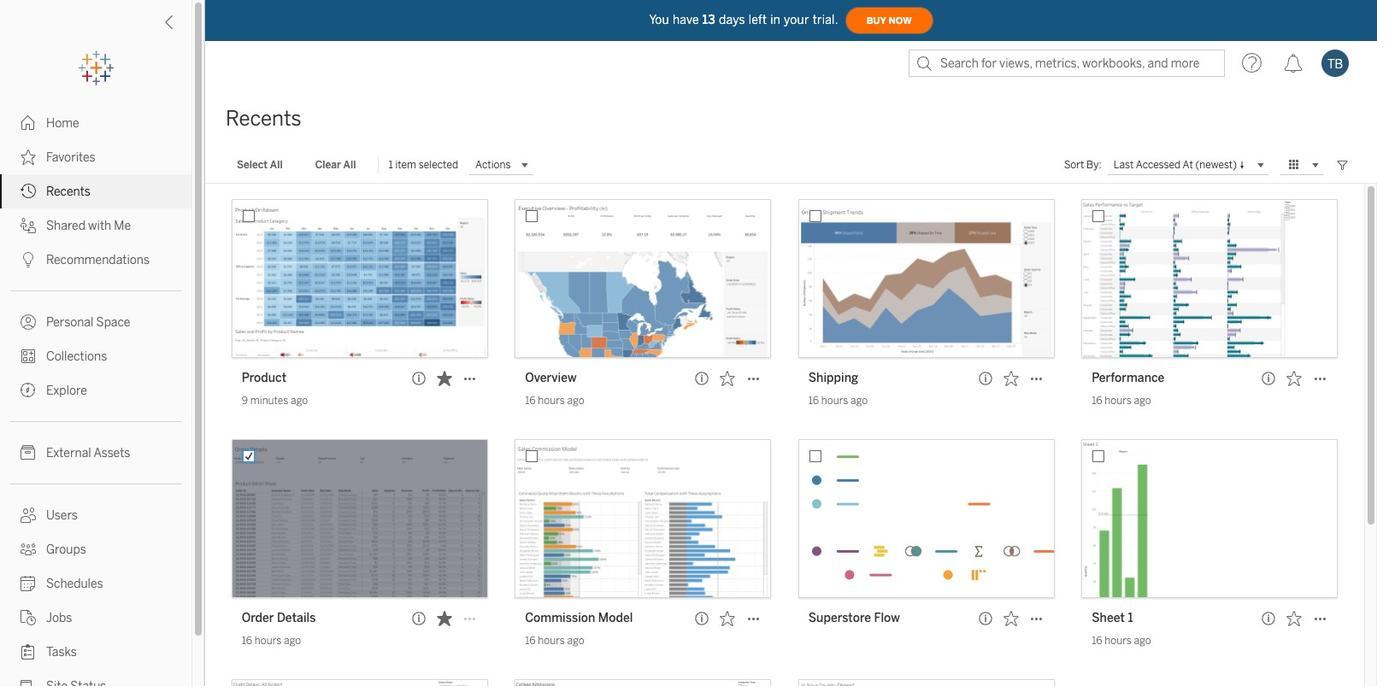 Task type: describe. For each thing, give the bounding box(es) containing it.
in
[[770, 12, 781, 27]]

tasks
[[46, 645, 77, 660]]

16 for shipping
[[809, 395, 819, 407]]

select
[[237, 159, 268, 171]]

clear all button
[[304, 155, 367, 175]]

favorites link
[[0, 140, 191, 174]]

by text only_f5he34f image for explore
[[21, 383, 36, 398]]

commission model
[[525, 611, 633, 626]]

main navigation. press the up and down arrow keys to access links. element
[[0, 106, 191, 686]]

ago for shipping
[[851, 395, 868, 407]]

users link
[[0, 498, 191, 533]]

16 hours ago for order details
[[242, 635, 301, 647]]

1 item selected
[[389, 159, 458, 171]]

your
[[784, 12, 809, 27]]

you have 13 days left in your trial.
[[649, 12, 838, 27]]

external
[[46, 446, 91, 461]]

have
[[673, 12, 699, 27]]

clear
[[315, 159, 341, 171]]

favorites
[[46, 150, 95, 165]]

external assets
[[46, 446, 130, 461]]

external assets link
[[0, 436, 191, 470]]

1 horizontal spatial 1
[[1128, 611, 1133, 626]]

shared with me link
[[0, 209, 191, 243]]

shipping
[[809, 371, 858, 386]]

ago for overview
[[567, 395, 584, 407]]

ago for commission model
[[567, 635, 584, 647]]

ago for performance
[[1134, 395, 1151, 407]]

home link
[[0, 106, 191, 140]]

schedules link
[[0, 567, 191, 601]]

product
[[242, 371, 286, 386]]

hours for shipping
[[821, 395, 848, 407]]

Search for views, metrics, workbooks, and more text field
[[909, 50, 1225, 77]]

superstore
[[809, 611, 871, 626]]

9 by text only_f5he34f image from the top
[[21, 679, 36, 686]]

selected
[[419, 159, 458, 171]]

explore link
[[0, 374, 191, 408]]

sheet
[[1092, 611, 1125, 626]]

with
[[88, 219, 111, 233]]

flow
[[874, 611, 900, 626]]

by text only_f5he34f image for home
[[21, 115, 36, 131]]

order
[[242, 611, 274, 626]]

all for select all
[[270, 159, 283, 171]]

overview
[[525, 371, 577, 386]]

buy
[[867, 15, 886, 26]]

item
[[395, 159, 416, 171]]

by text only_f5he34f image for tasks
[[21, 645, 36, 660]]

16 hours ago for performance
[[1092, 395, 1151, 407]]

recommendations link
[[0, 243, 191, 277]]

ago for order details
[[284, 635, 301, 647]]

tasks link
[[0, 635, 191, 669]]

by text only_f5he34f image for schedules
[[21, 576, 36, 592]]

personal space link
[[0, 305, 191, 339]]

by text only_f5he34f image for external assets
[[21, 445, 36, 461]]

select all button
[[226, 155, 294, 175]]

by text only_f5he34f image for groups
[[21, 542, 36, 557]]

model
[[598, 611, 633, 626]]

by text only_f5he34f image for jobs
[[21, 610, 36, 626]]

actions
[[475, 159, 511, 171]]

sort
[[1064, 159, 1084, 171]]

16 for order details
[[242, 635, 252, 647]]

recommendations
[[46, 253, 150, 268]]

by text only_f5he34f image for recommendations
[[21, 252, 36, 268]]

collections
[[46, 350, 107, 364]]



Task type: vqa. For each thing, say whether or not it's contained in the screenshot.
Shared
yes



Task type: locate. For each thing, give the bounding box(es) containing it.
ago for product
[[291, 395, 308, 407]]

3 by text only_f5he34f image from the top
[[21, 349, 36, 364]]

navigation panel element
[[0, 51, 191, 686]]

by text only_f5he34f image inside groups link
[[21, 542, 36, 557]]

hours for performance
[[1105, 395, 1132, 407]]

hours down 'performance' at the bottom of page
[[1105, 395, 1132, 407]]

by text only_f5he34f image inside shared with me link
[[21, 218, 36, 233]]

3 by text only_f5he34f image from the top
[[21, 252, 36, 268]]

trial.
[[813, 12, 838, 27]]

actions button
[[469, 155, 533, 175]]

7 by text only_f5he34f image from the top
[[21, 610, 36, 626]]

by text only_f5he34f image left groups
[[21, 542, 36, 557]]

by text only_f5he34f image inside external assets link
[[21, 445, 36, 461]]

16 hours ago
[[525, 395, 584, 407], [809, 395, 868, 407], [1092, 395, 1151, 407], [242, 635, 301, 647], [525, 635, 584, 647], [1092, 635, 1151, 647]]

sheet 1
[[1092, 611, 1133, 626]]

by text only_f5he34f image left collections
[[21, 349, 36, 364]]

by text only_f5he34f image left the tasks
[[21, 645, 36, 660]]

recents up select all button
[[226, 106, 302, 131]]

by text only_f5he34f image inside explore link
[[21, 383, 36, 398]]

personal space
[[46, 315, 130, 330]]

ago
[[291, 395, 308, 407], [567, 395, 584, 407], [851, 395, 868, 407], [1134, 395, 1151, 407], [284, 635, 301, 647], [567, 635, 584, 647], [1134, 635, 1151, 647]]

6 by text only_f5he34f image from the top
[[21, 542, 36, 557]]

16 down overview
[[525, 395, 536, 407]]

schedules
[[46, 577, 103, 592]]

now
[[889, 15, 912, 26]]

by text only_f5he34f image left explore at the left of page
[[21, 383, 36, 398]]

1 right sheet
[[1128, 611, 1133, 626]]

commission
[[525, 611, 595, 626]]

hours for overview
[[538, 395, 565, 407]]

16 down 'performance' at the bottom of page
[[1092, 395, 1103, 407]]

by text only_f5he34f image left schedules
[[21, 576, 36, 592]]

me
[[114, 219, 131, 233]]

by text only_f5he34f image left users
[[21, 508, 36, 523]]

personal
[[46, 315, 94, 330]]

space
[[96, 315, 130, 330]]

by text only_f5he34f image inside recommendations link
[[21, 252, 36, 268]]

by text only_f5he34f image inside favorites 'link'
[[21, 150, 36, 165]]

recents up shared
[[46, 185, 90, 199]]

16 for overview
[[525, 395, 536, 407]]

1
[[389, 159, 393, 171], [1128, 611, 1133, 626]]

jobs link
[[0, 601, 191, 635]]

2 all from the left
[[343, 159, 356, 171]]

by text only_f5he34f image inside collections link
[[21, 349, 36, 364]]

16 hours ago for commission model
[[525, 635, 584, 647]]

hours down 'sheet 1'
[[1105, 635, 1132, 647]]

16 hours ago down 'sheet 1'
[[1092, 635, 1151, 647]]

by text only_f5he34f image left "external" at the bottom left
[[21, 445, 36, 461]]

home
[[46, 116, 79, 131]]

16 for commission model
[[525, 635, 536, 647]]

by text only_f5he34f image for shared with me
[[21, 218, 36, 233]]

5 by text only_f5he34f image from the top
[[21, 508, 36, 523]]

buy now button
[[845, 7, 933, 34]]

0 horizontal spatial all
[[270, 159, 283, 171]]

shared
[[46, 219, 85, 233]]

16 down commission
[[525, 635, 536, 647]]

by text only_f5he34f image inside jobs link
[[21, 610, 36, 626]]

jobs
[[46, 611, 72, 626]]

superstore flow
[[809, 611, 900, 626]]

2 by text only_f5he34f image from the top
[[21, 150, 36, 165]]

1 horizontal spatial all
[[343, 159, 356, 171]]

by text only_f5he34f image for users
[[21, 508, 36, 523]]

16 down order
[[242, 635, 252, 647]]

16 for sheet 1
[[1092, 635, 1103, 647]]

16 hours ago for overview
[[525, 395, 584, 407]]

by text only_f5he34f image inside schedules link
[[21, 576, 36, 592]]

1 horizontal spatial recents
[[226, 106, 302, 131]]

all right clear
[[343, 159, 356, 171]]

hours down shipping on the bottom right of the page
[[821, 395, 848, 407]]

4 by text only_f5he34f image from the top
[[21, 383, 36, 398]]

by text only_f5he34f image down favorites 'link'
[[21, 184, 36, 199]]

by text only_f5he34f image for favorites
[[21, 150, 36, 165]]

by text only_f5he34f image down tasks "link"
[[21, 679, 36, 686]]

1 vertical spatial 1
[[1128, 611, 1133, 626]]

by text only_f5he34f image left personal
[[21, 315, 36, 330]]

by text only_f5he34f image inside tasks "link"
[[21, 645, 36, 660]]

all right select
[[270, 159, 283, 171]]

by text only_f5he34f image inside the home link
[[21, 115, 36, 131]]

16
[[525, 395, 536, 407], [809, 395, 819, 407], [1092, 395, 1103, 407], [242, 635, 252, 647], [525, 635, 536, 647], [1092, 635, 1103, 647]]

16 hours ago down overview
[[525, 395, 584, 407]]

6 by text only_f5he34f image from the top
[[21, 576, 36, 592]]

by text only_f5he34f image left home
[[21, 115, 36, 131]]

by text only_f5he34f image inside personal space link
[[21, 315, 36, 330]]

0 horizontal spatial 1
[[389, 159, 393, 171]]

explore
[[46, 384, 87, 398]]

1 by text only_f5he34f image from the top
[[21, 115, 36, 131]]

4 by text only_f5he34f image from the top
[[21, 315, 36, 330]]

16 for performance
[[1092, 395, 1103, 407]]

16 hours ago for sheet 1
[[1092, 635, 1151, 647]]

by text only_f5he34f image inside recents link
[[21, 184, 36, 199]]

hours down overview
[[538, 395, 565, 407]]

recents inside main navigation. press the up and down arrow keys to access links. element
[[46, 185, 90, 199]]

buy now
[[867, 15, 912, 26]]

groups
[[46, 543, 86, 557]]

recents
[[226, 106, 302, 131], [46, 185, 90, 199]]

9
[[242, 395, 248, 407]]

by text only_f5he34f image
[[21, 184, 36, 199], [21, 218, 36, 233], [21, 349, 36, 364], [21, 383, 36, 398], [21, 445, 36, 461], [21, 542, 36, 557], [21, 610, 36, 626], [21, 645, 36, 660], [21, 679, 36, 686]]

16 hours ago down commission
[[525, 635, 584, 647]]

by text only_f5he34f image for personal space
[[21, 315, 36, 330]]

assets
[[94, 446, 130, 461]]

by text only_f5he34f image left jobs
[[21, 610, 36, 626]]

users
[[46, 509, 78, 523]]

1 left item
[[389, 159, 393, 171]]

hours down commission
[[538, 635, 565, 647]]

by text only_f5he34f image for recents
[[21, 184, 36, 199]]

8 by text only_f5he34f image from the top
[[21, 645, 36, 660]]

13
[[703, 12, 715, 27]]

hours down order
[[255, 635, 282, 647]]

1 by text only_f5he34f image from the top
[[21, 184, 36, 199]]

by text only_f5he34f image for collections
[[21, 349, 36, 364]]

0 vertical spatial 1
[[389, 159, 393, 171]]

16 down shipping on the bottom right of the page
[[809, 395, 819, 407]]

by text only_f5he34f image left shared
[[21, 218, 36, 233]]

16 hours ago down shipping on the bottom right of the page
[[809, 395, 868, 407]]

hours for commission model
[[538, 635, 565, 647]]

16 hours ago down 'performance' at the bottom of page
[[1092, 395, 1151, 407]]

9 minutes ago
[[242, 395, 308, 407]]

16 hours ago for shipping
[[809, 395, 868, 407]]

2 by text only_f5he34f image from the top
[[21, 218, 36, 233]]

by text only_f5he34f image
[[21, 115, 36, 131], [21, 150, 36, 165], [21, 252, 36, 268], [21, 315, 36, 330], [21, 508, 36, 523], [21, 576, 36, 592]]

0 vertical spatial recents
[[226, 106, 302, 131]]

by:
[[1087, 159, 1102, 171]]

all for clear all
[[343, 159, 356, 171]]

sort by:
[[1064, 159, 1102, 171]]

0 horizontal spatial recents
[[46, 185, 90, 199]]

16 down sheet
[[1092, 635, 1103, 647]]

collections link
[[0, 339, 191, 374]]

1 vertical spatial recents
[[46, 185, 90, 199]]

1 all from the left
[[270, 159, 283, 171]]

clear all
[[315, 159, 356, 171]]

order details
[[242, 611, 316, 626]]

shared with me
[[46, 219, 131, 233]]

hours for order details
[[255, 635, 282, 647]]

recents link
[[0, 174, 191, 209]]

by text only_f5he34f image left the favorites in the left of the page
[[21, 150, 36, 165]]

select all
[[237, 159, 283, 171]]

left
[[749, 12, 767, 27]]

groups link
[[0, 533, 191, 567]]

minutes
[[250, 395, 288, 407]]

by text only_f5he34f image left recommendations at left top
[[21, 252, 36, 268]]

all
[[270, 159, 283, 171], [343, 159, 356, 171]]

you
[[649, 12, 669, 27]]

hours for sheet 1
[[1105, 635, 1132, 647]]

details
[[277, 611, 316, 626]]

hours
[[538, 395, 565, 407], [821, 395, 848, 407], [1105, 395, 1132, 407], [255, 635, 282, 647], [538, 635, 565, 647], [1105, 635, 1132, 647]]

5 by text only_f5he34f image from the top
[[21, 445, 36, 461]]

by text only_f5he34f image inside users link
[[21, 508, 36, 523]]

16 hours ago down order details
[[242, 635, 301, 647]]

days
[[719, 12, 745, 27]]

performance
[[1092, 371, 1165, 386]]

ago for sheet 1
[[1134, 635, 1151, 647]]

grid view image
[[1287, 157, 1302, 173]]



